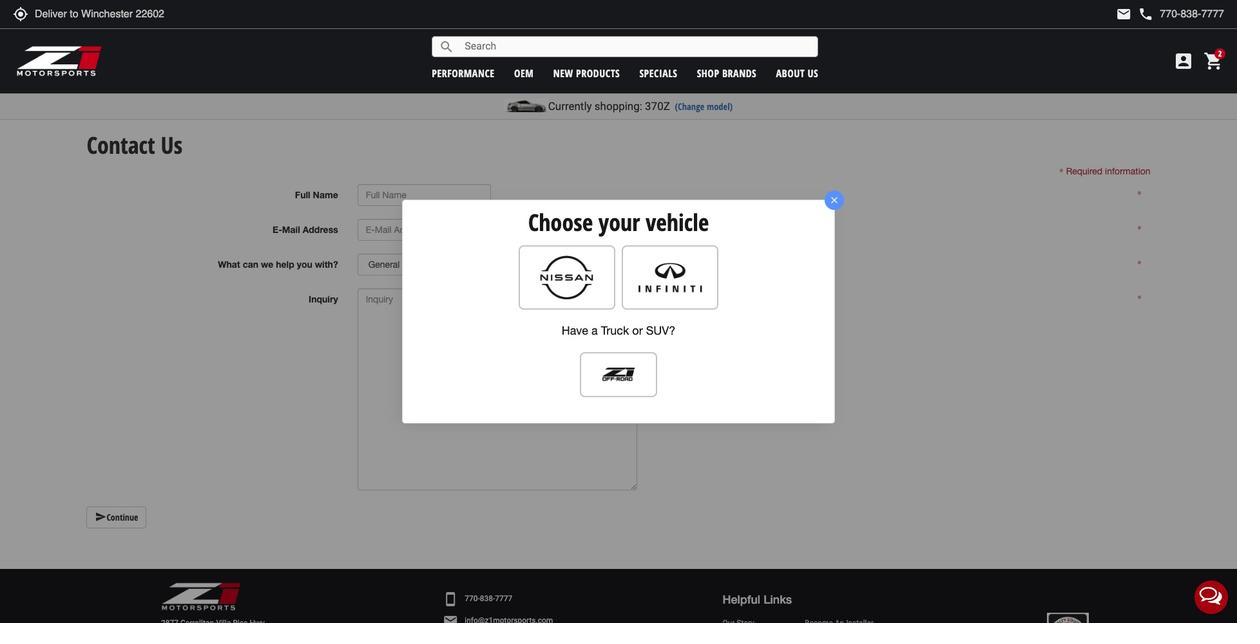 Task type: describe. For each thing, give the bounding box(es) containing it.
specials
[[640, 66, 678, 80]]

mail
[[1116, 6, 1132, 22]]

choose your vehicle
[[528, 207, 709, 239]]

helpful
[[723, 593, 761, 607]]

phone
[[1138, 6, 1154, 22]]

what can we help you with?
[[218, 259, 338, 270]]

e-mail address
[[273, 224, 338, 235]]

phone link
[[1138, 6, 1225, 22]]

838-
[[480, 595, 495, 604]]

links
[[764, 593, 792, 607]]

770-838-7777 link
[[465, 594, 513, 605]]

new
[[553, 66, 573, 80]]

e-
[[273, 224, 282, 235]]

shop brands
[[697, 66, 757, 80]]

continue
[[107, 511, 138, 524]]

information
[[1105, 166, 1151, 176]]

shop
[[697, 66, 720, 80]]

my_location
[[13, 6, 28, 22]]

full
[[295, 189, 310, 200]]

infinti logo image
[[630, 252, 711, 303]]

contact
[[87, 130, 155, 161]]

shopping_cart
[[1204, 51, 1225, 72]]

suv?
[[646, 324, 676, 338]]

help
[[276, 259, 294, 270]]

smartphone
[[443, 592, 458, 607]]

Search search field
[[455, 37, 818, 57]]

performance
[[432, 66, 495, 80]]

currently shopping: 370z (change model)
[[548, 100, 733, 113]]

your
[[599, 207, 640, 239]]

or
[[632, 324, 643, 338]]

required information
[[1064, 166, 1151, 176]]

account_box
[[1174, 51, 1194, 72]]

z1 company logo image
[[161, 582, 242, 612]]

nissan logo image
[[527, 252, 608, 303]]

send
[[95, 511, 107, 523]]

required
[[1066, 166, 1103, 176]]

Inquiry text field
[[357, 288, 638, 491]]

about us
[[776, 66, 819, 80]]

smartphone 770-838-7777
[[443, 592, 513, 607]]

you
[[297, 259, 312, 270]]

send continue
[[95, 511, 138, 524]]

products
[[576, 66, 620, 80]]

7777
[[495, 595, 513, 604]]

name
[[313, 189, 338, 200]]



Task type: vqa. For each thing, say whether or not it's contained in the screenshot.
INFINTI Logo
yes



Task type: locate. For each thing, give the bounding box(es) containing it.
asterisk image
[[1059, 168, 1064, 177]]

370z
[[645, 100, 670, 113]]

truck
[[601, 324, 629, 338]]

full name
[[295, 189, 338, 200]]

1 horizontal spatial us
[[808, 66, 819, 80]]

us for about us
[[808, 66, 819, 80]]

performance link
[[432, 66, 495, 80]]

Full Name text field
[[357, 184, 491, 206]]

oem link
[[514, 66, 534, 80]]

vehicle
[[646, 207, 709, 239]]

mail phone
[[1116, 6, 1154, 22]]

what
[[218, 259, 240, 270]]

model)
[[707, 101, 733, 113]]

contact us
[[87, 130, 183, 161]]

(change model) link
[[675, 101, 733, 113]]

search
[[439, 39, 455, 54]]

us right contact at the left of page
[[161, 130, 183, 161]]

about us link
[[776, 66, 819, 80]]

shopping:
[[595, 100, 642, 113]]

address
[[303, 224, 338, 235]]

us right about
[[808, 66, 819, 80]]

0 vertical spatial us
[[808, 66, 819, 80]]

specials link
[[640, 66, 678, 80]]

have a truck or suv?
[[562, 324, 676, 338]]

new products link
[[553, 66, 620, 80]]

1 vertical spatial us
[[161, 130, 183, 161]]

currently
[[548, 100, 592, 113]]

shop brands link
[[697, 66, 757, 80]]

new products
[[553, 66, 620, 80]]

What can we help you with? text field
[[357, 219, 491, 241]]

helpful links
[[723, 593, 792, 607]]

about
[[776, 66, 805, 80]]

account_box link
[[1170, 51, 1197, 72]]

can
[[243, 259, 258, 270]]

(change
[[675, 101, 705, 113]]

us for contact us
[[161, 130, 183, 161]]

we
[[261, 259, 273, 270]]

brands
[[722, 66, 757, 80]]

have
[[562, 324, 588, 338]]

770-
[[465, 595, 480, 604]]

inquiry
[[309, 294, 338, 305]]

0 horizontal spatial us
[[161, 130, 183, 161]]

with?
[[315, 259, 338, 270]]

mail link
[[1116, 6, 1132, 22]]

oem
[[514, 66, 534, 80]]

mail
[[282, 224, 300, 235]]

shopping_cart link
[[1201, 51, 1225, 72]]

z1 motorsports logo image
[[16, 45, 103, 77]]

us
[[808, 66, 819, 80], [161, 130, 183, 161]]

a
[[592, 324, 598, 338]]

choose
[[528, 207, 593, 239]]

sema member logo image
[[1048, 614, 1089, 624]]



